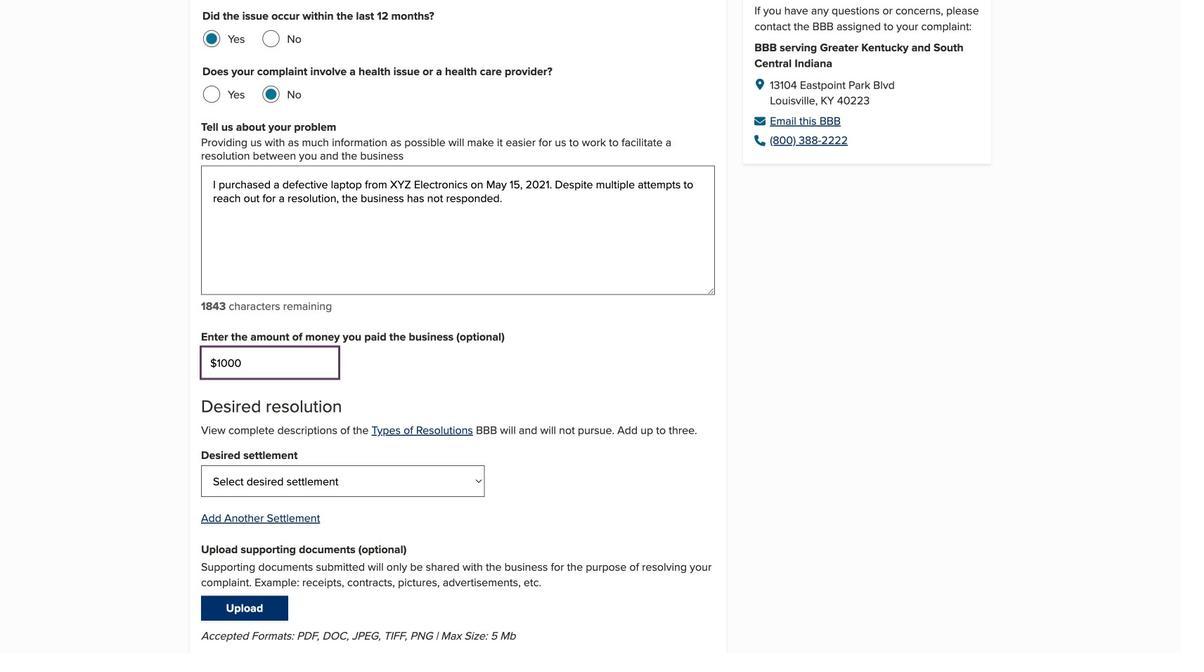 Task type: vqa. For each thing, say whether or not it's contained in the screenshot.
best
no



Task type: locate. For each thing, give the bounding box(es) containing it.
None text field
[[201, 347, 339, 379]]

Details such as these are useful:
 •	Date of the transaction
 •	The amount of money you paid the business
 •	What the business committed to provide you
 •	What the nature of the dispute is
 •	Whether or not the business has tried to resolve the problem
 •	Account/order/tracking number
 •	If the issue involves advertising, when and where the ad was seen or heard text field
[[201, 166, 715, 295]]



